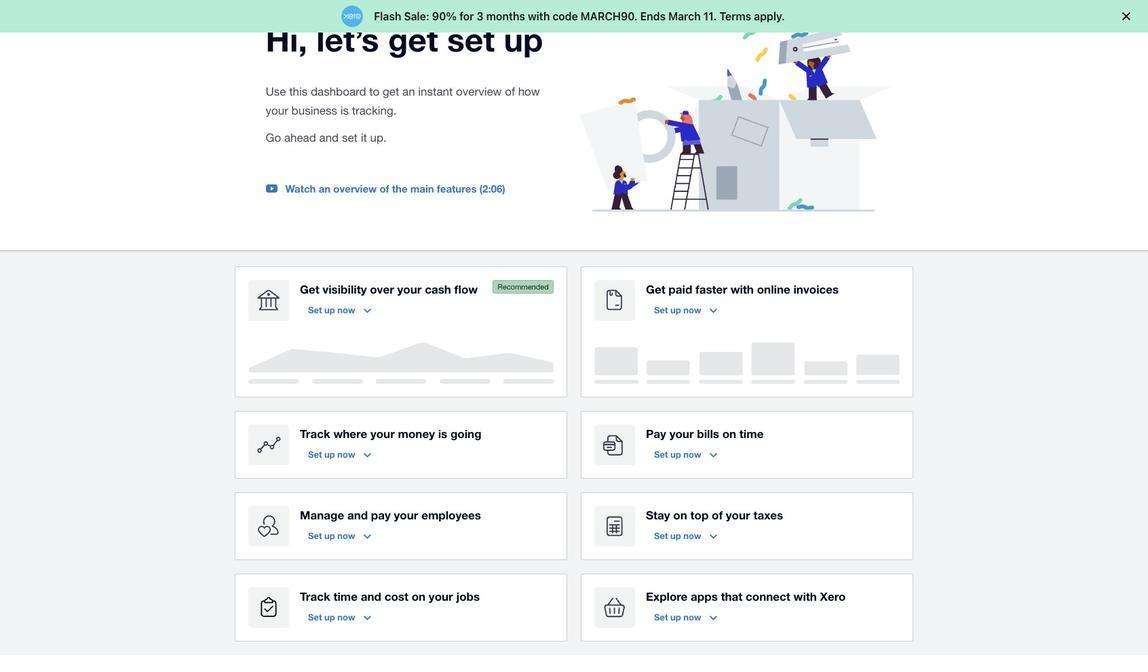 Task type: describe. For each thing, give the bounding box(es) containing it.
to
[[369, 85, 380, 99]]

get visibility over your cash flow
[[300, 282, 478, 296]]

is inside 'use this dashboard to get an instant overview of how your business is tracking.'
[[340, 104, 349, 118]]

now for pay your bills on time
[[684, 449, 701, 460]]

explore apps that connect with xero
[[646, 589, 846, 604]]

manage
[[300, 508, 344, 522]]

watch
[[285, 183, 316, 195]]

your inside 'use this dashboard to get an instant overview of how your business is tracking.'
[[266, 104, 288, 118]]

invoices preview bar graph image
[[594, 342, 900, 384]]

bills
[[697, 427, 719, 441]]

going
[[451, 427, 482, 441]]

of inside 'use this dashboard to get an instant overview of how your business is tracking.'
[[505, 85, 515, 99]]

taxes icon image
[[594, 506, 635, 547]]

recommended icon image
[[493, 280, 554, 294]]

invoices
[[794, 282, 839, 296]]

dashboard
[[311, 85, 366, 99]]

flow
[[454, 282, 478, 296]]

instant
[[418, 85, 453, 99]]

now for manage and pay your employees
[[338, 530, 355, 541]]

set up now for stay on top of your taxes
[[654, 530, 701, 541]]

pay
[[371, 508, 391, 522]]

set up now button for track where your money is going
[[300, 444, 379, 465]]

set up now button for pay your bills on time
[[646, 444, 725, 465]]

set for get paid faster with online invoices
[[654, 304, 668, 315]]

go
[[266, 131, 281, 145]]

set up now button for get paid faster with online invoices
[[646, 299, 725, 321]]

set right banking icon
[[308, 304, 322, 315]]

watch an overview of the main features (2:06)
[[285, 183, 505, 195]]

1 vertical spatial and
[[347, 508, 368, 522]]

top
[[691, 508, 709, 522]]

money
[[398, 427, 435, 441]]

explore
[[646, 589, 688, 604]]

now for stay on top of your taxes
[[684, 530, 701, 541]]

1 horizontal spatial time
[[740, 427, 764, 441]]

of for stay on top of your taxes
[[712, 508, 723, 522]]

hi,
[[266, 20, 307, 59]]

up for get paid faster with online invoices
[[671, 304, 681, 315]]

online
[[757, 282, 790, 296]]

and for time
[[361, 589, 381, 604]]

overview inside 'use this dashboard to get an instant overview of how your business is tracking.'
[[456, 85, 502, 99]]

set up now button for manage and pay your employees
[[300, 525, 379, 547]]

manage and pay your employees
[[300, 508, 481, 522]]

set up now for track where your money is going
[[308, 449, 355, 460]]

set for manage and pay your employees
[[308, 530, 322, 541]]

banking icon image
[[248, 280, 289, 321]]

get paid faster with online invoices
[[646, 282, 839, 296]]

features
[[437, 183, 477, 195]]

up for stay on top of your taxes
[[671, 530, 681, 541]]

stay
[[646, 508, 670, 522]]

over
[[370, 282, 394, 296]]

add-ons icon image
[[594, 587, 635, 628]]

set up now for manage and pay your employees
[[308, 530, 355, 541]]

0 vertical spatial with
[[731, 282, 754, 296]]

set for explore apps that connect with xero
[[654, 612, 668, 623]]

use
[[266, 85, 286, 99]]

track money icon image
[[248, 425, 289, 465]]

ahead
[[284, 131, 316, 145]]

up for track time and cost on your jobs
[[324, 612, 335, 623]]

this
[[289, 85, 308, 99]]

stay on top of your taxes
[[646, 508, 783, 522]]

set up now for get paid faster with online invoices
[[654, 304, 701, 315]]

cost
[[385, 589, 408, 604]]

track time and cost on your jobs
[[300, 589, 480, 604]]

up down the visibility
[[324, 304, 335, 315]]

get for get paid faster with online invoices
[[646, 282, 665, 296]]

set for and
[[342, 131, 358, 145]]

where
[[333, 427, 367, 441]]

track for track time and cost on your jobs
[[300, 589, 330, 604]]

set for get
[[447, 20, 495, 59]]

jobs
[[456, 589, 480, 604]]

an inside 'use this dashboard to get an instant overview of how your business is tracking.'
[[402, 85, 415, 99]]

go ahead and set it up.
[[266, 131, 387, 145]]

employees
[[422, 508, 481, 522]]

that
[[721, 589, 743, 604]]



Task type: vqa. For each thing, say whether or not it's contained in the screenshot.
topmost time
yes



Task type: locate. For each thing, give the bounding box(es) containing it.
0 vertical spatial an
[[402, 85, 415, 99]]

0 horizontal spatial get
[[300, 282, 319, 296]]

set down pay
[[654, 449, 668, 460]]

0 vertical spatial is
[[340, 104, 349, 118]]

on right bills on the bottom right
[[723, 427, 736, 441]]

get
[[388, 20, 438, 59], [383, 85, 399, 99]]

of for watch an overview of the main features (2:06)
[[380, 183, 389, 195]]

1 horizontal spatial on
[[673, 508, 687, 522]]

now down the visibility
[[338, 304, 355, 315]]

1 horizontal spatial get
[[646, 282, 665, 296]]

track where your money is going
[[300, 427, 482, 441]]

1 vertical spatial track
[[300, 589, 330, 604]]

(2:06)
[[480, 183, 505, 195]]

overview right instant
[[456, 85, 502, 99]]

set down explore
[[654, 612, 668, 623]]

up for manage and pay your employees
[[324, 530, 335, 541]]

set up now down explore
[[654, 612, 701, 623]]

banking preview line graph image
[[248, 342, 554, 384]]

of
[[505, 85, 515, 99], [380, 183, 389, 195], [712, 508, 723, 522]]

set up now button down "track time and cost on your jobs" on the bottom left
[[300, 606, 379, 628]]

set down manage
[[308, 530, 322, 541]]

up up how
[[504, 20, 543, 59]]

2 vertical spatial of
[[712, 508, 723, 522]]

set up now down where
[[308, 449, 355, 460]]

set up now for track time and cost on your jobs
[[308, 612, 355, 623]]

and
[[319, 131, 339, 145], [347, 508, 368, 522], [361, 589, 381, 604]]

set up now down pay
[[654, 449, 701, 460]]

watch an overview of the main features (2:06) button
[[285, 183, 505, 195]]

set up now button down pay your bills on time
[[646, 444, 725, 465]]

0 vertical spatial on
[[723, 427, 736, 441]]

and left pay
[[347, 508, 368, 522]]

up down where
[[324, 449, 335, 460]]

set for track time and cost on your jobs
[[308, 612, 322, 623]]

employees icon image
[[248, 506, 289, 547]]

and for ahead
[[319, 131, 339, 145]]

with right faster
[[731, 282, 754, 296]]

1 horizontal spatial an
[[402, 85, 415, 99]]

0 horizontal spatial set
[[342, 131, 358, 145]]

cash
[[425, 282, 451, 296]]

0 vertical spatial and
[[319, 131, 339, 145]]

up
[[504, 20, 543, 59], [324, 304, 335, 315], [671, 304, 681, 315], [324, 449, 335, 460], [671, 449, 681, 460], [324, 530, 335, 541], [671, 530, 681, 541], [324, 612, 335, 623], [671, 612, 681, 623]]

set up now button down where
[[300, 444, 379, 465]]

set right invoices icon
[[654, 304, 668, 315]]

up right "projects icon"
[[324, 612, 335, 623]]

dialog
[[0, 0, 1148, 33]]

up down explore
[[671, 612, 681, 623]]

1 track from the top
[[300, 427, 330, 441]]

1 vertical spatial is
[[438, 427, 447, 441]]

it
[[361, 131, 367, 145]]

0 horizontal spatial on
[[412, 589, 426, 604]]

now for track time and cost on your jobs
[[338, 612, 355, 623]]

invoices icon image
[[594, 280, 635, 321]]

set for track where your money is going
[[308, 449, 322, 460]]

set left it
[[342, 131, 358, 145]]

0 horizontal spatial overview
[[333, 183, 377, 195]]

now for get paid faster with online invoices
[[684, 304, 701, 315]]

visibility
[[323, 282, 367, 296]]

an left instant
[[402, 85, 415, 99]]

of left the the
[[380, 183, 389, 195]]

get up instant
[[388, 20, 438, 59]]

1 vertical spatial set
[[342, 131, 358, 145]]

up down pay your bills on time
[[671, 449, 681, 460]]

1 horizontal spatial overview
[[456, 85, 502, 99]]

an right watch
[[319, 183, 331, 195]]

set up now button down manage
[[300, 525, 379, 547]]

and left cost
[[361, 589, 381, 604]]

now down manage
[[338, 530, 355, 541]]

1 vertical spatial an
[[319, 183, 331, 195]]

1 vertical spatial time
[[333, 589, 358, 604]]

with
[[731, 282, 754, 296], [794, 589, 817, 604]]

time right bills on the bottom right
[[740, 427, 764, 441]]

now down top
[[684, 530, 701, 541]]

track left where
[[300, 427, 330, 441]]

taxes
[[754, 508, 783, 522]]

now down "paid"
[[684, 304, 701, 315]]

set up now down "track time and cost on your jobs" on the bottom left
[[308, 612, 355, 623]]

now down where
[[338, 449, 355, 460]]

now for explore apps that connect with xero
[[684, 612, 701, 623]]

up down the stay on top of your taxes
[[671, 530, 681, 541]]

track
[[300, 427, 330, 441], [300, 589, 330, 604]]

on right cost
[[412, 589, 426, 604]]

time
[[740, 427, 764, 441], [333, 589, 358, 604]]

set up now button for stay on top of your taxes
[[646, 525, 725, 547]]

set up now button down the visibility
[[300, 299, 379, 321]]

1 horizontal spatial is
[[438, 427, 447, 441]]

projects icon image
[[248, 587, 289, 628]]

get left the visibility
[[300, 282, 319, 296]]

1 get from the left
[[300, 282, 319, 296]]

set up now for explore apps that connect with xero
[[654, 612, 701, 623]]

how
[[518, 85, 540, 99]]

xero
[[820, 589, 846, 604]]

0 vertical spatial get
[[388, 20, 438, 59]]

let's
[[316, 20, 379, 59]]

0 horizontal spatial an
[[319, 183, 331, 195]]

1 vertical spatial of
[[380, 183, 389, 195]]

1 horizontal spatial of
[[505, 85, 515, 99]]

set for pay your bills on time
[[654, 449, 668, 460]]

connect
[[746, 589, 790, 604]]

time left cost
[[333, 589, 358, 604]]

1 vertical spatial on
[[673, 508, 687, 522]]

of right top
[[712, 508, 723, 522]]

set up now button down "paid"
[[646, 299, 725, 321]]

2 track from the top
[[300, 589, 330, 604]]

up for track where your money is going
[[324, 449, 335, 460]]

overview left the the
[[333, 183, 377, 195]]

2 vertical spatial on
[[412, 589, 426, 604]]

main
[[410, 183, 434, 195]]

0 vertical spatial time
[[740, 427, 764, 441]]

set up now button for explore apps that connect with xero
[[646, 606, 725, 628]]

get for get visibility over your cash flow
[[300, 282, 319, 296]]

1 vertical spatial get
[[383, 85, 399, 99]]

now down pay your bills on time
[[684, 449, 701, 460]]

0 vertical spatial track
[[300, 427, 330, 441]]

is
[[340, 104, 349, 118], [438, 427, 447, 441]]

2 vertical spatial and
[[361, 589, 381, 604]]

set
[[308, 304, 322, 315], [654, 304, 668, 315], [308, 449, 322, 460], [654, 449, 668, 460], [308, 530, 322, 541], [654, 530, 668, 541], [308, 612, 322, 623], [654, 612, 668, 623]]

get
[[300, 282, 319, 296], [646, 282, 665, 296]]

set
[[447, 20, 495, 59], [342, 131, 358, 145]]

up down "paid"
[[671, 304, 681, 315]]

2 horizontal spatial on
[[723, 427, 736, 441]]

0 horizontal spatial time
[[333, 589, 358, 604]]

set up now button down top
[[646, 525, 725, 547]]

up.
[[370, 131, 387, 145]]

pay your bills on time
[[646, 427, 764, 441]]

0 vertical spatial overview
[[456, 85, 502, 99]]

bills icon image
[[594, 425, 635, 465]]

paid
[[669, 282, 692, 296]]

1 horizontal spatial with
[[794, 589, 817, 604]]

0 vertical spatial set
[[447, 20, 495, 59]]

is down dashboard
[[340, 104, 349, 118]]

the
[[392, 183, 408, 195]]

1 horizontal spatial set
[[447, 20, 495, 59]]

2 get from the left
[[646, 282, 665, 296]]

1 vertical spatial with
[[794, 589, 817, 604]]

2 horizontal spatial of
[[712, 508, 723, 522]]

set up now down the visibility
[[308, 304, 355, 315]]

1 vertical spatial overview
[[333, 183, 377, 195]]

now down apps
[[684, 612, 701, 623]]

now for track where your money is going
[[338, 449, 355, 460]]

0 horizontal spatial is
[[340, 104, 349, 118]]

now down "track time and cost on your jobs" on the bottom left
[[338, 612, 355, 623]]

track for track where your money is going
[[300, 427, 330, 441]]

now
[[338, 304, 355, 315], [684, 304, 701, 315], [338, 449, 355, 460], [684, 449, 701, 460], [338, 530, 355, 541], [684, 530, 701, 541], [338, 612, 355, 623], [684, 612, 701, 623]]

is left going
[[438, 427, 447, 441]]

set up now button for track time and cost on your jobs
[[300, 606, 379, 628]]

set up now
[[308, 304, 355, 315], [654, 304, 701, 315], [308, 449, 355, 460], [654, 449, 701, 460], [308, 530, 355, 541], [654, 530, 701, 541], [308, 612, 355, 623], [654, 612, 701, 623]]

up for pay your bills on time
[[671, 449, 681, 460]]

get inside 'use this dashboard to get an instant overview of how your business is tracking.'
[[383, 85, 399, 99]]

set right track money icon
[[308, 449, 322, 460]]

faster
[[696, 282, 727, 296]]

set right "projects icon"
[[308, 612, 322, 623]]

apps
[[691, 589, 718, 604]]

set up now down stay
[[654, 530, 701, 541]]

0 vertical spatial of
[[505, 85, 515, 99]]

hi, let's get set up
[[266, 20, 543, 59]]

set up now for pay your bills on time
[[654, 449, 701, 460]]

set up now button
[[300, 299, 379, 321], [646, 299, 725, 321], [300, 444, 379, 465], [646, 444, 725, 465], [300, 525, 379, 547], [646, 525, 725, 547], [300, 606, 379, 628], [646, 606, 725, 628]]

get right to
[[383, 85, 399, 99]]

set up instant
[[447, 20, 495, 59]]

your
[[266, 104, 288, 118], [397, 282, 422, 296], [370, 427, 395, 441], [670, 427, 694, 441], [394, 508, 418, 522], [726, 508, 750, 522], [429, 589, 453, 604]]

use this dashboard to get an instant overview of how your business is tracking.
[[266, 85, 540, 118]]

business
[[292, 104, 337, 118]]

with left xero
[[794, 589, 817, 604]]

overview
[[456, 85, 502, 99], [333, 183, 377, 195]]

track right "projects icon"
[[300, 589, 330, 604]]

an
[[402, 85, 415, 99], [319, 183, 331, 195]]

set for stay on top of your taxes
[[654, 530, 668, 541]]

on
[[723, 427, 736, 441], [673, 508, 687, 522], [412, 589, 426, 604]]

get left "paid"
[[646, 282, 665, 296]]

set down stay
[[654, 530, 668, 541]]

0 horizontal spatial of
[[380, 183, 389, 195]]

of left how
[[505, 85, 515, 99]]

set up now button down explore
[[646, 606, 725, 628]]

on left top
[[673, 508, 687, 522]]

up down manage
[[324, 530, 335, 541]]

up for explore apps that connect with xero
[[671, 612, 681, 623]]

0 horizontal spatial with
[[731, 282, 754, 296]]

pay
[[646, 427, 666, 441]]

set up now down "paid"
[[654, 304, 701, 315]]

and right ahead
[[319, 131, 339, 145]]

tracking.
[[352, 104, 397, 118]]

set up now down manage
[[308, 530, 355, 541]]



